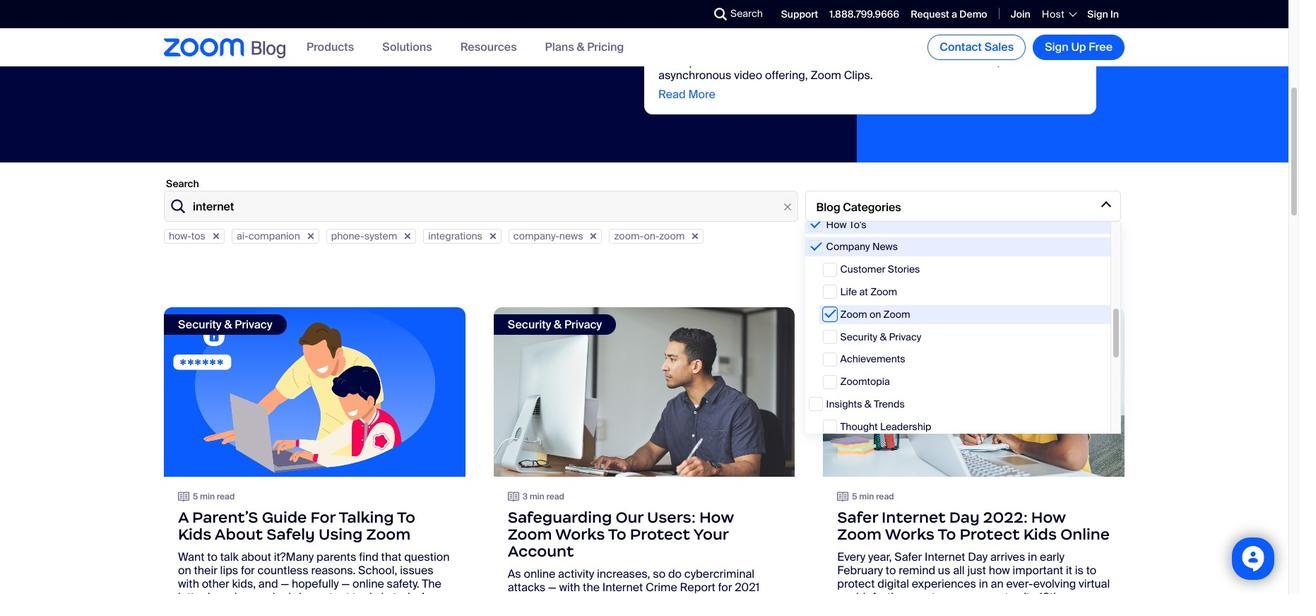 Task type: vqa. For each thing, say whether or not it's contained in the screenshot.


Task type: locate. For each thing, give the bounding box(es) containing it.
in right topic
[[381, 590, 390, 594]]

video left but
[[854, 12, 897, 31]]

0 vertical spatial asynchronous
[[778, 29, 889, 48]]

important up its at the bottom of page
[[1013, 563, 1064, 578]]

the left event
[[888, 590, 904, 594]]

0 horizontal spatial protect
[[630, 525, 690, 544]]

3 min from the left
[[860, 491, 874, 502]]

want
[[659, 12, 701, 31], [178, 550, 205, 565]]

read up year,
[[876, 491, 894, 502]]

zoom inside the want to collaborate over video but can't align schedules? try asynchronous video to help enable clear communication and cut back on wasted time, meet our asynchronous video offering, zoom clips. read more
[[811, 67, 842, 82]]

min up year,
[[860, 491, 874, 502]]

1 works from the left
[[555, 525, 605, 544]]

read up parent's
[[217, 491, 235, 502]]

zoom down 3 at the left bottom
[[508, 525, 552, 544]]

0 vertical spatial search
[[731, 7, 763, 20]]

min for safer
[[860, 491, 874, 502]]

their
[[194, 563, 218, 578]]

to right it at the bottom right of the page
[[1087, 563, 1097, 578]]

1 vertical spatial is
[[208, 590, 216, 594]]

min for a
[[200, 491, 215, 502]]

0 horizontal spatial —
[[281, 577, 289, 591]]

the
[[583, 580, 600, 594], [888, 590, 904, 594]]

3 read from the left
[[876, 491, 894, 502]]

security & privacy
[[178, 317, 273, 332], [508, 317, 602, 332], [838, 317, 932, 332], [841, 330, 922, 343]]

company-news
[[514, 230, 583, 242]]

5 up parent's
[[193, 491, 198, 502]]

digital
[[878, 577, 910, 591]]

read
[[659, 87, 686, 101]]

important down reasons.
[[299, 590, 350, 594]]

with left other
[[178, 577, 199, 591]]

2 kids from the left
[[1024, 525, 1057, 544]]

0 vertical spatial and
[[849, 54, 869, 69]]

zoom logo image
[[164, 38, 245, 56]]

0 horizontal spatial kids
[[178, 525, 212, 544]]

online down the find
[[353, 577, 384, 591]]

1 horizontal spatial the
[[888, 590, 904, 594]]

0 horizontal spatial search
[[166, 177, 199, 190]]

news
[[560, 230, 583, 242]]

1 vertical spatial safer
[[895, 550, 922, 565]]

read for safeguarding
[[547, 491, 565, 502]]

1 horizontal spatial want
[[659, 12, 701, 31]]

sign for sign up free
[[1045, 40, 1069, 54]]

1 vertical spatial as
[[871, 590, 885, 594]]

1 safer internet day image from the left
[[164, 307, 466, 477]]

zoom up that at the bottom of page
[[367, 525, 411, 544]]

2 read from the left
[[547, 491, 565, 502]]

1 read from the left
[[217, 491, 235, 502]]

at
[[860, 285, 868, 298]]

0 horizontal spatial a
[[543, 594, 550, 594]]

internet up year,
[[882, 508, 946, 527]]

1 horizontal spatial a
[[952, 8, 958, 20]]

how
[[827, 218, 847, 231], [700, 508, 734, 527], [1032, 508, 1066, 527]]

to left talk
[[207, 550, 218, 565]]

1.888.799.9666
[[830, 8, 900, 20]]

an left kids,
[[219, 590, 232, 594]]

is right latter
[[208, 590, 216, 594]]

in left early
[[1028, 550, 1038, 565]]

parent's
[[192, 508, 258, 527]]

0 horizontal spatial sign
[[1045, 40, 1069, 54]]

to up increases,
[[608, 525, 627, 544]]

1 horizontal spatial with
[[559, 580, 580, 594]]

to left help at top
[[659, 54, 671, 69]]

1 vertical spatial asynchronous
[[659, 67, 732, 82]]

an left the ever- at the right of the page
[[991, 577, 1004, 591]]

1 vertical spatial a
[[543, 594, 550, 594]]

0 horizontal spatial and
[[259, 577, 278, 591]]

noting
[[508, 594, 541, 594]]

privacy for parent's
[[235, 317, 273, 332]]

1 vertical spatial search
[[166, 177, 199, 190]]

0 horizontal spatial for
[[241, 563, 255, 578]]

logo blog.svg image
[[252, 37, 286, 60]]

solutions
[[382, 40, 432, 55]]

1 vertical spatial want
[[178, 550, 205, 565]]

sign left in on the top of the page
[[1088, 8, 1109, 20]]

2 horizontal spatial on
[[919, 54, 932, 69]]

0 vertical spatial on
[[919, 54, 932, 69]]

contact sales link
[[928, 35, 1026, 60]]

on inside the want to collaborate over video but can't align schedules? try asynchronous video to help enable clear communication and cut back on wasted time, meet our asynchronous video offering, zoom clips. read more
[[919, 54, 932, 69]]

3
[[523, 491, 528, 502]]

with inside a parent's guide for talking to kids about safely using zoom want to talk about it?many parents find that question on their lips for countless reasons. school, issues with other kids, and — hopefully — online safety. the latter is an increasingly important topic in toda
[[178, 577, 199, 591]]

kids
[[178, 525, 212, 544], [1024, 525, 1057, 544]]

2 5 min read from the left
[[853, 491, 894, 502]]

is right it at the bottom right of the page
[[1075, 563, 1084, 578]]

important inside a parent's guide for talking to kids about safely using zoom want to talk about it?many parents find that question on their lips for countless reasons. school, issues with other kids, and — hopefully — online safety. the latter is an increasingly important topic in toda
[[299, 590, 350, 594]]

1 horizontal spatial online
[[524, 567, 556, 582]]

question
[[404, 550, 450, 565]]

school,
[[358, 563, 398, 578]]

clear search image
[[780, 199, 796, 215]]

to inside the want to collaborate over video but can't align schedules? try asynchronous video to help enable clear communication and cut back on wasted time, meet our asynchronous video offering, zoom clips. read more
[[659, 54, 671, 69]]

security for a
[[178, 317, 222, 332]]

protect
[[630, 525, 690, 544], [960, 525, 1020, 544]]

zoom up every at the bottom
[[838, 525, 882, 544]]

system
[[365, 230, 397, 242]]

works up activity
[[555, 525, 605, 544]]

how down blog
[[827, 218, 847, 231]]

1 horizontal spatial protect
[[960, 525, 1020, 544]]

1 horizontal spatial 5
[[853, 491, 858, 502]]

asynchronous up communication
[[778, 29, 889, 48]]

0 horizontal spatial min
[[200, 491, 215, 502]]

a left 7%
[[543, 594, 550, 594]]

1 vertical spatial important
[[299, 590, 350, 594]]

to right talking
[[397, 508, 415, 527]]

want inside the want to collaborate over video but can't align schedules? try asynchronous video to help enable clear communication and cut back on wasted time, meet our asynchronous video offering, zoom clips. read more
[[659, 12, 701, 31]]

0 horizontal spatial is
[[208, 590, 216, 594]]

0 horizontal spatial online
[[353, 577, 384, 591]]

how inside safer internet day 2022: how zoom works to protect kids online every year, safer internet day arrives in early february to remind us all just how important it is to protect digital experiences in an ever-evolving virtual world. as the event commemorates its 19th year,
[[1032, 508, 1066, 527]]

want up latter
[[178, 550, 205, 565]]

want up help at top
[[659, 12, 701, 31]]

resources
[[461, 40, 517, 55]]

protect up so
[[630, 525, 690, 544]]

important
[[1013, 563, 1064, 578], [299, 590, 350, 594]]

19th
[[1039, 590, 1061, 594]]

online
[[524, 567, 556, 582], [353, 577, 384, 591]]

commemorates
[[938, 590, 1022, 594]]

7%
[[552, 594, 570, 594]]

1 vertical spatial day
[[968, 550, 988, 565]]

about
[[241, 550, 271, 565]]

internet left crime
[[603, 580, 643, 594]]

zoom down life at zoom
[[884, 308, 911, 321]]

a
[[952, 8, 958, 20], [543, 594, 550, 594]]

0 horizontal spatial the
[[583, 580, 600, 594]]

Search text field
[[164, 191, 798, 222]]

cybercriminal
[[685, 567, 755, 582]]

kids up early
[[1024, 525, 1057, 544]]

privacy for internet
[[894, 317, 932, 332]]

to up the us
[[938, 525, 957, 544]]

zoom left clips.
[[811, 67, 842, 82]]

2 horizontal spatial —
[[548, 580, 557, 594]]

3 min read
[[523, 491, 565, 502]]

1 horizontal spatial as
[[871, 590, 885, 594]]

day right all
[[968, 550, 988, 565]]

works up remind
[[885, 525, 935, 544]]

0 horizontal spatial 5 min read
[[193, 491, 235, 502]]

1 5 min read from the left
[[193, 491, 235, 502]]

1 horizontal spatial kids
[[1024, 525, 1057, 544]]

a
[[178, 508, 189, 527]]

1 horizontal spatial for
[[718, 580, 732, 594]]

is
[[1075, 563, 1084, 578], [208, 590, 216, 594]]

1 vertical spatial sign
[[1045, 40, 1069, 54]]

1 horizontal spatial safer internet day image
[[824, 307, 1125, 477]]

5 min read up parent's
[[193, 491, 235, 502]]

2 horizontal spatial how
[[1032, 508, 1066, 527]]

how right users: on the bottom of the page
[[700, 508, 734, 527]]

0 horizontal spatial 5
[[193, 491, 198, 502]]

2 min from the left
[[530, 491, 545, 502]]

to inside safer internet day 2022: how zoom works to protect kids online every year, safer internet day arrives in early february to remind us all just how important it is to protect digital experiences in an ever-evolving virtual world. as the event commemorates its 19th year,
[[938, 525, 957, 544]]

for left 2021
[[718, 580, 732, 594]]

users:
[[647, 508, 696, 527]]

security & privacy for a
[[178, 317, 273, 332]]

0 horizontal spatial asynchronous
[[659, 67, 732, 82]]

search image
[[715, 8, 727, 20], [715, 8, 727, 20]]

increases,
[[597, 567, 651, 582]]

min right 3 at the left bottom
[[530, 491, 545, 502]]

how to's
[[827, 218, 867, 231]]

search up try
[[731, 7, 763, 20]]

min up parent's
[[200, 491, 215, 502]]

leadership
[[881, 420, 932, 433]]

1 protect from the left
[[630, 525, 690, 544]]

1 horizontal spatial is
[[1075, 563, 1084, 578]]

&
[[577, 40, 585, 55], [224, 317, 232, 332], [554, 317, 562, 332], [884, 317, 892, 332], [880, 330, 887, 343], [865, 398, 872, 411]]

5 for a
[[193, 491, 198, 502]]

want inside a parent's guide for talking to kids about safely using zoom want to talk about it?many parents find that question on their lips for countless reasons. school, issues with other kids, and — hopefully — online safety. the latter is an increasingly important topic in toda
[[178, 550, 205, 565]]

1 horizontal spatial —
[[342, 577, 350, 591]]

read up safeguarding on the left
[[547, 491, 565, 502]]

0 horizontal spatial works
[[555, 525, 605, 544]]

1 horizontal spatial works
[[885, 525, 935, 544]]

1 horizontal spatial search
[[731, 7, 763, 20]]

1 kids from the left
[[178, 525, 212, 544]]

to left remind
[[886, 563, 896, 578]]

offering,
[[765, 67, 808, 82]]

as
[[508, 567, 521, 582], [871, 590, 885, 594]]

— left topic
[[342, 577, 350, 591]]

1 5 from the left
[[193, 491, 198, 502]]

1 horizontal spatial important
[[1013, 563, 1064, 578]]

0 horizontal spatial on
[[178, 563, 191, 578]]

products
[[307, 40, 354, 55]]

on left their
[[178, 563, 191, 578]]

2 horizontal spatial min
[[860, 491, 874, 502]]

min for safeguarding
[[530, 491, 545, 502]]

0 horizontal spatial read
[[217, 491, 235, 502]]

0 vertical spatial important
[[1013, 563, 1064, 578]]

0 horizontal spatial with
[[178, 577, 199, 591]]

with inside safeguarding our users: how zoom works to protect your account as online activity increases, so do cybercriminal attacks — with the internet crime report for 2021 noting a 7% increase in complaints when compar
[[559, 580, 580, 594]]

support link
[[782, 8, 819, 20]]

day left the '2022:'
[[950, 508, 980, 527]]

1 vertical spatial for
[[718, 580, 732, 594]]

0 vertical spatial internet
[[882, 508, 946, 527]]

2 safer internet day image from the left
[[824, 307, 1125, 477]]

0 horizontal spatial an
[[219, 590, 232, 594]]

2 horizontal spatial read
[[876, 491, 894, 502]]

protect up arrives
[[960, 525, 1020, 544]]

for
[[241, 563, 255, 578], [718, 580, 732, 594]]

read more link
[[659, 87, 716, 101]]

increasingly
[[234, 590, 296, 594]]

zoom
[[811, 67, 842, 82], [871, 285, 898, 298], [841, 308, 868, 321], [884, 308, 911, 321], [367, 525, 411, 544], [508, 525, 552, 544], [838, 525, 882, 544]]

parents
[[317, 550, 356, 565]]

contact sales
[[940, 40, 1014, 54]]

up
[[1072, 40, 1087, 54]]

on inside a parent's guide for talking to kids about safely using zoom want to talk about it?many parents find that question on their lips for countless reasons. school, issues with other kids, and — hopefully — online safety. the latter is an increasingly important topic in toda
[[178, 563, 191, 578]]

sign in link
[[1088, 8, 1119, 20]]

help
[[674, 54, 696, 69]]

1 horizontal spatial min
[[530, 491, 545, 502]]

using
[[319, 525, 363, 544]]

0 horizontal spatial safer internet day image
[[164, 307, 466, 477]]

and left 'cut'
[[849, 54, 869, 69]]

2 5 from the left
[[853, 491, 858, 502]]

0 horizontal spatial important
[[299, 590, 350, 594]]

how up early
[[1032, 508, 1066, 527]]

2 vertical spatial on
[[178, 563, 191, 578]]

0 vertical spatial sign
[[1088, 8, 1109, 20]]

zoom inside a parent's guide for talking to kids about safely using zoom want to talk about it?many parents find that question on their lips for countless reasons. school, issues with other kids, and — hopefully — online safety. the latter is an increasingly important topic in toda
[[367, 525, 411, 544]]

kids up their
[[178, 525, 212, 544]]

in inside a parent's guide for talking to kids about safely using zoom want to talk about it?many parents find that question on their lips for countless reasons. school, issues with other kids, and — hopefully — online safety. the latter is an increasingly important topic in toda
[[381, 590, 390, 594]]

1 min from the left
[[200, 491, 215, 502]]

— right attacks
[[548, 580, 557, 594]]

in down increases,
[[620, 594, 629, 594]]

2 protect from the left
[[960, 525, 1020, 544]]

5 min read up year,
[[853, 491, 894, 502]]

search
[[731, 7, 763, 20], [166, 177, 199, 190]]

1 horizontal spatial and
[[849, 54, 869, 69]]

1 horizontal spatial an
[[991, 577, 1004, 591]]

asynchronous up more
[[659, 67, 732, 82]]

all
[[953, 563, 965, 578]]

1.888.799.9666 link
[[830, 8, 900, 20]]

protect inside safeguarding our users: how zoom works to protect your account as online activity increases, so do cybercriminal attacks — with the internet crime report for 2021 noting a 7% increase in complaints when compar
[[630, 525, 690, 544]]

0 horizontal spatial how
[[700, 508, 734, 527]]

integrations
[[428, 230, 483, 242]]

1 horizontal spatial sign
[[1088, 8, 1109, 20]]

as inside safeguarding our users: how zoom works to protect your account as online activity increases, so do cybercriminal attacks — with the internet crime report for 2021 noting a 7% increase in complaints when compar
[[508, 567, 521, 582]]

0 horizontal spatial as
[[508, 567, 521, 582]]

online down account
[[524, 567, 556, 582]]

for
[[311, 508, 336, 527]]

0 vertical spatial for
[[241, 563, 255, 578]]

0 vertical spatial want
[[659, 12, 701, 31]]

on right back
[[919, 54, 932, 69]]

2 works from the left
[[885, 525, 935, 544]]

search up how-
[[166, 177, 199, 190]]

remind
[[899, 563, 936, 578]]

kids inside a parent's guide for talking to kids about safely using zoom want to talk about it?many parents find that question on their lips for countless reasons. school, issues with other kids, and — hopefully — online safety. the latter is an increasingly important topic in toda
[[178, 525, 212, 544]]

crime
[[646, 580, 678, 594]]

0 vertical spatial is
[[1075, 563, 1084, 578]]

zoom inside safeguarding our users: how zoom works to protect your account as online activity increases, so do cybercriminal attacks — with the internet crime report for 2021 noting a 7% increase in complaints when compar
[[508, 525, 552, 544]]

video right enable
[[734, 67, 763, 82]]

its
[[1024, 590, 1036, 594]]

2 vertical spatial internet
[[603, 580, 643, 594]]

account security image
[[494, 307, 795, 477]]

blog
[[817, 200, 841, 214]]

sign left up
[[1045, 40, 1069, 54]]

as right world.
[[871, 590, 885, 594]]

on down life at zoom
[[870, 308, 882, 321]]

1 horizontal spatial read
[[547, 491, 565, 502]]

as inside safer internet day 2022: how zoom works to protect kids online every year, safer internet day arrives in early february to remind us all just how important it is to protect digital experiences in an ever-evolving virtual world. as the event commemorates its 19th year,
[[871, 590, 885, 594]]

1 vertical spatial and
[[259, 577, 278, 591]]

zoom
[[660, 230, 685, 242]]

and right kids,
[[259, 577, 278, 591]]

None search field
[[663, 3, 718, 25]]

1 horizontal spatial 5 min read
[[853, 491, 894, 502]]

safer right year,
[[895, 550, 922, 565]]

more
[[689, 87, 716, 101]]

safer internet day image
[[164, 307, 466, 477], [824, 307, 1125, 477]]

safer up every at the bottom
[[838, 508, 878, 527]]

0 horizontal spatial safer
[[838, 508, 878, 527]]

how
[[989, 563, 1010, 578]]

— down it?many
[[281, 577, 289, 591]]

with right attacks
[[559, 580, 580, 594]]

0 horizontal spatial want
[[178, 550, 205, 565]]

0 vertical spatial as
[[508, 567, 521, 582]]

attacks
[[508, 580, 546, 594]]

it
[[1066, 563, 1073, 578]]

as up noting
[[508, 567, 521, 582]]

asynchronous
[[778, 29, 889, 48], [659, 67, 732, 82]]

min
[[200, 491, 215, 502], [530, 491, 545, 502], [860, 491, 874, 502]]

sign up free
[[1045, 40, 1113, 54]]

safeguarding
[[508, 508, 612, 527]]

to
[[659, 54, 671, 69], [397, 508, 415, 527], [608, 525, 627, 544], [938, 525, 957, 544]]

sales
[[985, 40, 1014, 54]]

a left demo
[[952, 8, 958, 20]]

the right 7%
[[583, 580, 600, 594]]

internet up experiences
[[925, 550, 966, 565]]

important inside safer internet day 2022: how zoom works to protect kids online every year, safer internet day arrives in early february to remind us all just how important it is to protect digital experiences in an ever-evolving virtual world. as the event commemorates its 19th year,
[[1013, 563, 1064, 578]]

privacy
[[235, 317, 273, 332], [565, 317, 602, 332], [894, 317, 932, 332], [889, 330, 922, 343]]

do
[[669, 567, 682, 582]]

security for safer
[[838, 317, 881, 332]]

an inside a parent's guide for talking to kids about safely using zoom want to talk about it?many parents find that question on their lips for countless reasons. school, issues with other kids, and — hopefully — online safety. the latter is an increasingly important topic in toda
[[219, 590, 232, 594]]

and
[[849, 54, 869, 69], [259, 577, 278, 591]]

on for to
[[178, 563, 191, 578]]

schedules?
[[659, 29, 746, 48]]

video
[[854, 12, 897, 31], [892, 29, 935, 48], [734, 67, 763, 82]]

to up enable
[[704, 12, 722, 31]]

5 up every at the bottom
[[853, 491, 858, 502]]

ai-companion
[[237, 230, 300, 242]]

for right lips
[[241, 563, 255, 578]]

1 horizontal spatial on
[[870, 308, 882, 321]]



Task type: describe. For each thing, give the bounding box(es) containing it.
how-tos
[[169, 230, 206, 242]]

pricing
[[587, 40, 624, 55]]

back
[[891, 54, 916, 69]]

read for a
[[217, 491, 235, 502]]

is inside safer internet day 2022: how zoom works to protect kids online every year, safer internet day arrives in early february to remind us all just how important it is to protect digital experiences in an ever-evolving virtual world. as the event commemorates its 19th year,
[[1075, 563, 1084, 578]]

categories
[[843, 200, 902, 214]]

companion
[[249, 230, 300, 242]]

the inside safer internet day 2022: how zoom works to protect kids online every year, safer internet day arrives in early february to remind us all just how important it is to protect digital experiences in an ever-evolving virtual world. as the event commemorates its 19th year,
[[888, 590, 904, 594]]

1 vertical spatial internet
[[925, 550, 966, 565]]

the inside safeguarding our users: how zoom works to protect your account as online activity increases, so do cybercriminal attacks — with the internet crime report for 2021 noting a 7% increase in complaints when compar
[[583, 580, 600, 594]]

issues
[[400, 563, 434, 578]]

an inside safer internet day 2022: how zoom works to protect kids online every year, safer internet day arrives in early february to remind us all just how important it is to protect digital experiences in an ever-evolving virtual world. as the event commemorates its 19th year,
[[991, 577, 1004, 591]]

1 horizontal spatial how
[[827, 218, 847, 231]]

kids inside safer internet day 2022: how zoom works to protect kids online every year, safer internet day arrives in early february to remind us all just how important it is to protect digital experiences in an ever-evolving virtual world. as the event commemorates its 19th year,
[[1024, 525, 1057, 544]]

security & privacy for safer
[[838, 317, 932, 332]]

but
[[900, 12, 928, 31]]

report
[[680, 580, 716, 594]]

for inside safeguarding our users: how zoom works to protect your account as online activity increases, so do cybercriminal attacks — with the internet crime report for 2021 noting a 7% increase in complaints when compar
[[718, 580, 732, 594]]

2022:
[[984, 508, 1028, 527]]

trends
[[874, 398, 905, 411]]

safeguarding our users: how zoom works to protect your account as online activity increases, so do cybercriminal attacks — with the internet crime report for 2021 noting a 7% increase in complaints when compar
[[508, 508, 776, 594]]

early
[[1040, 550, 1065, 565]]

5 for safer
[[853, 491, 858, 502]]

just
[[968, 563, 987, 578]]

0 vertical spatial safer
[[838, 508, 878, 527]]

complaints
[[632, 594, 689, 594]]

1 horizontal spatial asynchronous
[[778, 29, 889, 48]]

to inside a parent's guide for talking to kids about safely using zoom want to talk about it?many parents find that question on their lips for countless reasons. school, issues with other kids, and — hopefully — online safety. the latter is an increasingly important topic in toda
[[207, 550, 218, 565]]

enable
[[699, 54, 734, 69]]

demo
[[960, 8, 988, 20]]

the
[[422, 577, 442, 591]]

resources button
[[461, 40, 517, 55]]

blog categories
[[817, 200, 902, 214]]

virtual
[[1079, 577, 1110, 591]]

phone-system button
[[326, 229, 416, 244]]

5 min read for parent's
[[193, 491, 235, 502]]

protect
[[838, 577, 875, 591]]

safer internet day 2022: how zoom works to protect kids online every year, safer internet day arrives in early february to remind us all just how important it is to protect digital experiences in an ever-evolving virtual world. as the event commemorates its 19th year,
[[838, 508, 1110, 594]]

ever-
[[1007, 577, 1034, 591]]

how-tos button
[[164, 229, 225, 244]]

internet inside safeguarding our users: how zoom works to protect your account as online activity increases, so do cybercriminal attacks — with the internet crime report for 2021 noting a 7% increase in complaints when compar
[[603, 580, 643, 594]]

a parent's guide for talking to kids about safely using zoom want to talk about it?many parents find that question on their lips for countless reasons. school, issues with other kids, and — hopefully — online safety. the latter is an increasingly important topic in toda
[[178, 508, 450, 594]]

stories
[[888, 263, 920, 276]]

so
[[653, 567, 666, 582]]

blog categories button
[[805, 191, 1122, 222]]

world.
[[838, 590, 869, 594]]

on for but
[[919, 54, 932, 69]]

how inside safeguarding our users: how zoom works to protect your account as online activity increases, so do cybercriminal attacks — with the internet crime report for 2021 noting a 7% increase in complaints when compar
[[700, 508, 734, 527]]

zoom-on-zoom
[[615, 230, 685, 242]]

your
[[694, 525, 729, 544]]

0 vertical spatial a
[[952, 8, 958, 20]]

phone-system
[[331, 230, 397, 242]]

safer internet day image for day
[[824, 307, 1125, 477]]

request a demo
[[911, 8, 988, 20]]

privacy for our
[[565, 317, 602, 332]]

company news
[[827, 241, 898, 253]]

in left how at bottom right
[[979, 577, 989, 591]]

communication
[[766, 54, 847, 69]]

works inside safer internet day 2022: how zoom works to protect kids online every year, safer internet day arrives in early february to remind us all just how important it is to protect digital experiences in an ever-evolving virtual world. as the event commemorates its 19th year,
[[885, 525, 935, 544]]

want to collaborate over video but can't align schedules? try asynchronous video to help enable clear communication and cut back on wasted time, meet our asynchronous video offering, zoom clips. read more
[[659, 12, 1050, 101]]

our
[[1033, 54, 1050, 69]]

about
[[215, 525, 263, 544]]

achievements
[[841, 353, 906, 366]]

zoom down the life
[[841, 308, 868, 321]]

is inside a parent's guide for talking to kids about safely using zoom want to talk about it?many parents find that question on their lips for countless reasons. school, issues with other kids, and — hopefully — online safety. the latter is an increasingly important topic in toda
[[208, 590, 216, 594]]

talking
[[339, 508, 394, 527]]

protect inside safer internet day 2022: how zoom works to protect kids online every year, safer internet day arrives in early february to remind us all just how important it is to protect digital experiences in an ever-evolving virtual world. as the event commemorates its 19th year,
[[960, 525, 1020, 544]]

ai-
[[237, 230, 249, 242]]

zoomtopia
[[841, 375, 890, 388]]

when
[[692, 594, 720, 594]]

works inside safeguarding our users: how zoom works to protect your account as online activity increases, so do cybercriminal attacks — with the internet crime report for 2021 noting a 7% increase in complaints when compar
[[555, 525, 605, 544]]

it?many
[[274, 550, 314, 565]]

online inside a parent's guide for talking to kids about safely using zoom want to talk about it?many parents find that question on their lips for countless reasons. school, issues with other kids, and — hopefully — online safety. the latter is an increasingly important topic in toda
[[353, 577, 384, 591]]

cut
[[872, 54, 888, 69]]

kids,
[[232, 577, 256, 591]]

online inside safeguarding our users: how zoom works to protect your account as online activity increases, so do cybercriminal attacks — with the internet crime report for 2021 noting a 7% increase in complaints when compar
[[524, 567, 556, 582]]

phone-
[[331, 230, 365, 242]]

plans & pricing
[[545, 40, 624, 55]]

solutions button
[[382, 40, 432, 55]]

5 min read for internet
[[853, 491, 894, 502]]

over
[[817, 12, 851, 31]]

and inside the want to collaborate over video but can't align schedules? try asynchronous video to help enable clear communication and cut back on wasted time, meet our asynchronous video offering, zoom clips. read more
[[849, 54, 869, 69]]

— inside safeguarding our users: how zoom works to protect your account as online activity increases, so do cybercriminal attacks — with the internet crime report for 2021 noting a 7% increase in complaints when compar
[[548, 580, 557, 594]]

to inside safeguarding our users: how zoom works to protect your account as online activity increases, so do cybercriminal attacks — with the internet crime report for 2021 noting a 7% increase in complaints when compar
[[608, 525, 627, 544]]

insights
[[827, 398, 863, 411]]

1 vertical spatial on
[[870, 308, 882, 321]]

contact
[[940, 40, 982, 54]]

a inside safeguarding our users: how zoom works to protect your account as online activity increases, so do cybercriminal attacks — with the internet crime report for 2021 noting a 7% increase in complaints when compar
[[543, 594, 550, 594]]

host button
[[1042, 8, 1077, 20]]

sign up free link
[[1033, 35, 1125, 60]]

lips
[[220, 563, 238, 578]]

for inside a parent's guide for talking to kids about safely using zoom want to talk about it?many parents find that question on their lips for countless reasons. school, issues with other kids, and — hopefully — online safety. the latter is an increasingly important topic in toda
[[241, 563, 255, 578]]

life
[[841, 285, 857, 298]]

zoom inside safer internet day 2022: how zoom works to protect kids online every year, safer internet day arrives in early february to remind us all just how important it is to protect digital experiences in an ever-evolving virtual world. as the event commemorates its 19th year,
[[838, 525, 882, 544]]

activity
[[558, 567, 595, 582]]

sign for sign in
[[1088, 8, 1109, 20]]

safely
[[267, 525, 315, 544]]

read for safer
[[876, 491, 894, 502]]

free
[[1089, 40, 1113, 54]]

topic
[[352, 590, 379, 594]]

zoom right at
[[871, 285, 898, 298]]

find
[[359, 550, 379, 565]]

company
[[827, 241, 870, 253]]

safer internet day image for guide
[[164, 307, 466, 477]]

reasons.
[[311, 563, 356, 578]]

every
[[838, 550, 866, 565]]

security & privacy for safeguarding
[[508, 317, 602, 332]]

account
[[508, 542, 574, 561]]

and inside a parent's guide for talking to kids about safely using zoom want to talk about it?many parents find that question on their lips for countless reasons. school, issues with other kids, and — hopefully — online safety. the latter is an increasingly important topic in toda
[[259, 577, 278, 591]]

zoom on zoom
[[841, 308, 911, 321]]

thought
[[841, 420, 878, 433]]

clear
[[737, 54, 763, 69]]

increase
[[572, 594, 617, 594]]

life at zoom
[[841, 285, 898, 298]]

request
[[911, 8, 950, 20]]

plans
[[545, 40, 574, 55]]

safety.
[[387, 577, 420, 591]]

to inside a parent's guide for talking to kids about safely using zoom want to talk about it?many parents find that question on their lips for countless reasons. school, issues with other kids, and — hopefully — online safety. the latter is an increasingly important topic in toda
[[397, 508, 415, 527]]

our
[[616, 508, 644, 527]]

to inside the want to collaborate over video but can't align schedules? try asynchronous video to help enable clear communication and cut back on wasted time, meet our asynchronous video offering, zoom clips. read more
[[704, 12, 722, 31]]

in inside safeguarding our users: how zoom works to protect your account as online activity increases, so do cybercriminal attacks — with the internet crime report for 2021 noting a 7% increase in complaints when compar
[[620, 594, 629, 594]]

meet
[[1003, 54, 1030, 69]]

video up back
[[892, 29, 935, 48]]

zoom-on-zoom button
[[610, 229, 704, 244]]

talk
[[220, 550, 239, 565]]

0 vertical spatial day
[[950, 508, 980, 527]]

support
[[782, 8, 819, 20]]

can't
[[931, 12, 970, 31]]

1 horizontal spatial safer
[[895, 550, 922, 565]]

security for safeguarding
[[508, 317, 552, 332]]

hopefully
[[292, 577, 339, 591]]

news
[[873, 241, 898, 253]]

that
[[381, 550, 402, 565]]



